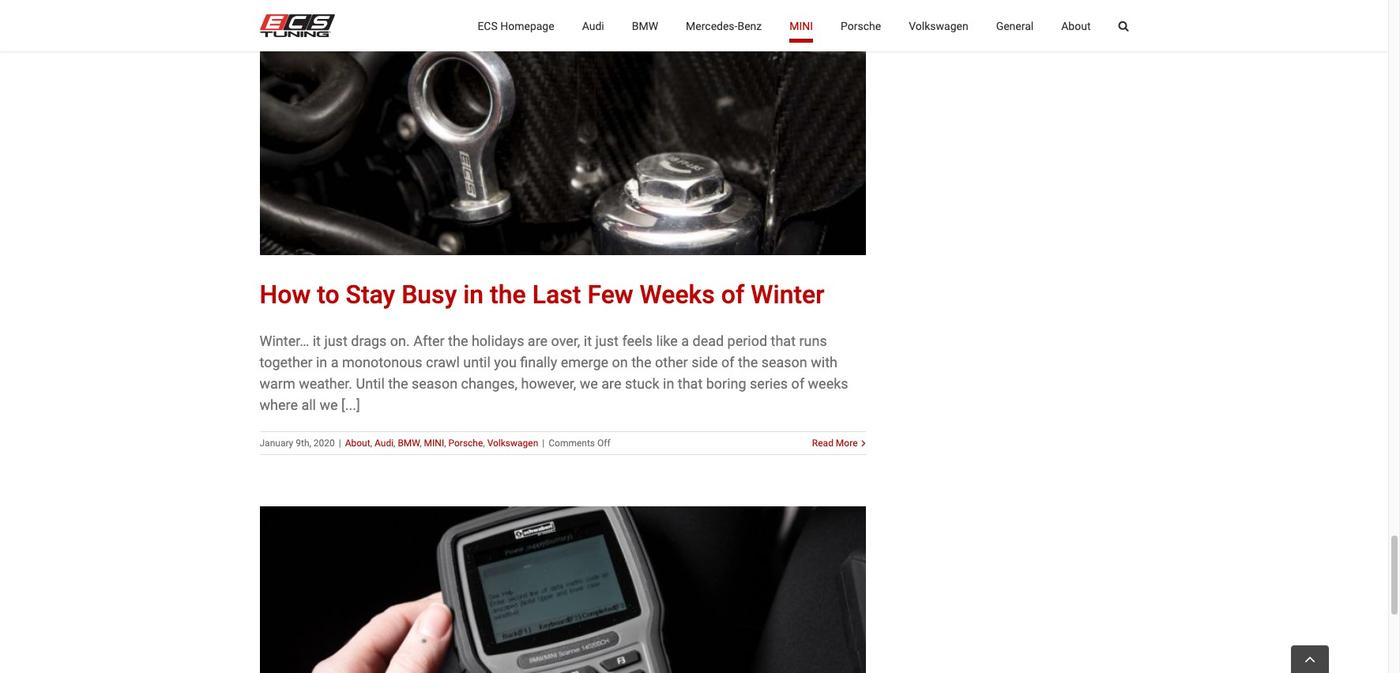 Task type: describe. For each thing, give the bounding box(es) containing it.
0 vertical spatial are
[[528, 333, 548, 349]]

0 vertical spatial of
[[721, 280, 745, 310]]

drags
[[351, 333, 387, 349]]

other
[[655, 354, 688, 371]]

the up stuck
[[632, 354, 652, 371]]

0 horizontal spatial we
[[320, 397, 338, 413]]

january
[[260, 438, 293, 449]]

few
[[587, 280, 633, 310]]

like
[[656, 333, 678, 349]]

runs
[[799, 333, 827, 349]]

ecs tuning logo image
[[260, 14, 335, 37]]

ecs homepage
[[478, 19, 554, 32]]

0 horizontal spatial mini link
[[424, 438, 444, 449]]

1 horizontal spatial are
[[602, 375, 622, 392]]

1 horizontal spatial that
[[771, 333, 796, 349]]

1 vertical spatial porsche
[[448, 438, 483, 449]]

the up crawl
[[448, 333, 468, 349]]

how to stay busy in the last few weeks of winter image
[[260, 9, 866, 255]]

how to stay busy in the last few weeks of winter
[[260, 280, 825, 310]]

1 horizontal spatial about
[[1062, 19, 1091, 32]]

read more link
[[812, 436, 858, 450]]

1 | from the left
[[339, 438, 341, 449]]

feels
[[622, 333, 653, 349]]

general
[[996, 19, 1034, 32]]

1 horizontal spatial audi link
[[582, 0, 604, 51]]

january 9th, 2020 | about , audi , bmw , mini , porsche , volkswagen | comments off
[[260, 438, 611, 449]]

0 horizontal spatial about
[[345, 438, 370, 449]]

2 horizontal spatial in
[[663, 375, 674, 392]]

crawl
[[426, 354, 460, 371]]

how to stay busy in the last few weeks of winter link
[[260, 280, 825, 310]]

series
[[750, 375, 788, 392]]

you
[[494, 354, 517, 371]]

4 , from the left
[[444, 438, 446, 449]]

0 vertical spatial bmw
[[632, 19, 658, 32]]

1 , from the left
[[370, 438, 372, 449]]

together
[[260, 354, 313, 371]]

0 horizontal spatial in
[[316, 354, 327, 371]]

boring
[[706, 375, 747, 392]]

ecs homepage link
[[478, 0, 554, 51]]

2 it from the left
[[584, 333, 592, 349]]

off
[[597, 438, 611, 449]]

homepage
[[500, 19, 554, 32]]

mercedes-benz
[[686, 19, 762, 32]]

stuck
[[625, 375, 660, 392]]

1 vertical spatial that
[[678, 375, 703, 392]]

1 horizontal spatial we
[[580, 375, 598, 392]]

1 vertical spatial of
[[721, 354, 735, 371]]

1 vertical spatial audi link
[[375, 438, 394, 449]]

winter…
[[260, 333, 309, 349]]

1 horizontal spatial season
[[762, 354, 807, 371]]

ecs
[[478, 19, 498, 32]]

1 horizontal spatial audi
[[582, 19, 604, 32]]

1 just from the left
[[324, 333, 348, 349]]

benz
[[738, 19, 762, 32]]

1 horizontal spatial about link
[[1062, 0, 1091, 51]]

to
[[317, 280, 339, 310]]

emerge
[[561, 354, 609, 371]]

read
[[812, 438, 834, 449]]

stay
[[346, 280, 395, 310]]

more
[[836, 438, 858, 449]]

last
[[532, 280, 581, 310]]

all
[[301, 397, 316, 413]]

finally
[[520, 354, 557, 371]]

on
[[612, 354, 628, 371]]

comments
[[549, 438, 595, 449]]



Task type: vqa. For each thing, say whether or not it's contained in the screenshot.
a
yes



Task type: locate. For each thing, give the bounding box(es) containing it.
0 horizontal spatial season
[[412, 375, 458, 392]]

that left runs on the right of page
[[771, 333, 796, 349]]

mini link
[[790, 0, 813, 51], [424, 438, 444, 449]]

are up finally
[[528, 333, 548, 349]]

1 vertical spatial a
[[331, 354, 339, 371]]

0 vertical spatial we
[[580, 375, 598, 392]]

season up series
[[762, 354, 807, 371]]

we right all
[[320, 397, 338, 413]]

0 horizontal spatial bmw link
[[398, 438, 420, 449]]

a
[[681, 333, 689, 349], [331, 354, 339, 371]]

2 vertical spatial of
[[792, 375, 805, 392]]

1 horizontal spatial in
[[463, 280, 484, 310]]

side
[[692, 354, 718, 371]]

0 vertical spatial bmw link
[[632, 0, 658, 51]]

0 vertical spatial audi
[[582, 19, 604, 32]]

busy
[[402, 280, 457, 310]]

0 horizontal spatial volkswagen
[[487, 438, 538, 449]]

|
[[339, 438, 341, 449], [542, 438, 545, 449]]

0 vertical spatial volkswagen link
[[909, 0, 969, 51]]

of right series
[[792, 375, 805, 392]]

with
[[811, 354, 838, 371]]

0 horizontal spatial |
[[339, 438, 341, 449]]

0 vertical spatial mini link
[[790, 0, 813, 51]]

1 horizontal spatial volkswagen link
[[909, 0, 969, 51]]

0 vertical spatial about
[[1062, 19, 1091, 32]]

dead
[[693, 333, 724, 349]]

0 horizontal spatial mini
[[424, 438, 444, 449]]

it up emerge
[[584, 333, 592, 349]]

0 vertical spatial volkswagen
[[909, 19, 969, 32]]

1 vertical spatial audi
[[375, 438, 394, 449]]

are
[[528, 333, 548, 349], [602, 375, 622, 392]]

porsche link
[[841, 0, 881, 51], [448, 438, 483, 449]]

0 horizontal spatial it
[[313, 333, 321, 349]]

1 horizontal spatial mini link
[[790, 0, 813, 51]]

0 vertical spatial mini
[[790, 19, 813, 32]]

audi
[[582, 19, 604, 32], [375, 438, 394, 449]]

5 , from the left
[[483, 438, 485, 449]]

0 horizontal spatial bmw
[[398, 438, 420, 449]]

0 vertical spatial in
[[463, 280, 484, 310]]

1 vertical spatial about link
[[345, 438, 370, 449]]

it right winter…
[[313, 333, 321, 349]]

however,
[[521, 375, 576, 392]]

1 vertical spatial porsche link
[[448, 438, 483, 449]]

9th,
[[296, 438, 311, 449]]

1 horizontal spatial bmw link
[[632, 0, 658, 51]]

in down 'other'
[[663, 375, 674, 392]]

0 horizontal spatial about link
[[345, 438, 370, 449]]

about link
[[1062, 0, 1091, 51], [345, 438, 370, 449]]

2 , from the left
[[394, 438, 395, 449]]

volkswagen link left the comments
[[487, 438, 538, 449]]

volkswagen
[[909, 19, 969, 32], [487, 438, 538, 449]]

about right 2020
[[345, 438, 370, 449]]

1 vertical spatial mini link
[[424, 438, 444, 449]]

1 vertical spatial mini
[[424, 438, 444, 449]]

winter
[[751, 280, 825, 310]]

we
[[580, 375, 598, 392], [320, 397, 338, 413]]

1 vertical spatial we
[[320, 397, 338, 413]]

0 vertical spatial about link
[[1062, 0, 1091, 51]]

mercedes-
[[686, 19, 738, 32]]

,
[[370, 438, 372, 449], [394, 438, 395, 449], [420, 438, 422, 449], [444, 438, 446, 449], [483, 438, 485, 449]]

1 vertical spatial are
[[602, 375, 622, 392]]

0 horizontal spatial audi link
[[375, 438, 394, 449]]

1 vertical spatial season
[[412, 375, 458, 392]]

bmw link
[[632, 0, 658, 51], [398, 438, 420, 449]]

the best of 2019 at ecs tuning image
[[260, 507, 866, 673]]

holidays
[[472, 333, 524, 349]]

1 horizontal spatial volkswagen
[[909, 19, 969, 32]]

in right busy on the top left of the page
[[463, 280, 484, 310]]

general link
[[996, 0, 1034, 51]]

0 horizontal spatial volkswagen link
[[487, 438, 538, 449]]

0 horizontal spatial just
[[324, 333, 348, 349]]

0 horizontal spatial audi
[[375, 438, 394, 449]]

bmw
[[632, 19, 658, 32], [398, 438, 420, 449]]

1 vertical spatial volkswagen link
[[487, 438, 538, 449]]

until
[[463, 354, 491, 371]]

1 horizontal spatial just
[[596, 333, 619, 349]]

1 horizontal spatial bmw
[[632, 19, 658, 32]]

mini
[[790, 19, 813, 32], [424, 438, 444, 449]]

1 vertical spatial about
[[345, 438, 370, 449]]

2 vertical spatial in
[[663, 375, 674, 392]]

over,
[[551, 333, 580, 349]]

audi right the homepage
[[582, 19, 604, 32]]

are down on
[[602, 375, 622, 392]]

about
[[1062, 19, 1091, 32], [345, 438, 370, 449]]

the up holidays
[[490, 280, 526, 310]]

that
[[771, 333, 796, 349], [678, 375, 703, 392]]

winter… it just drags on. after the holidays are over, it just feels like a dead period that runs together in a monotonous crawl until you finally emerge on the other side of the season with warm weather. until the season changes, however, we are stuck in that boring series of weeks where all we [...]
[[260, 333, 848, 413]]

[...]
[[341, 397, 360, 413]]

monotonous
[[342, 354, 422, 371]]

1 horizontal spatial a
[[681, 333, 689, 349]]

season
[[762, 354, 807, 371], [412, 375, 458, 392]]

mercedes-benz link
[[686, 0, 762, 51]]

about link right 'general'
[[1062, 0, 1091, 51]]

just up on
[[596, 333, 619, 349]]

2020
[[314, 438, 335, 449]]

until
[[356, 375, 385, 392]]

| right 2020
[[339, 438, 341, 449]]

volkswagen link left 'general'
[[909, 0, 969, 51]]

0 vertical spatial porsche
[[841, 19, 881, 32]]

| left the comments
[[542, 438, 545, 449]]

volkswagen left 'general'
[[909, 19, 969, 32]]

1 it from the left
[[313, 333, 321, 349]]

audi link
[[582, 0, 604, 51], [375, 438, 394, 449]]

in
[[463, 280, 484, 310], [316, 354, 327, 371], [663, 375, 674, 392]]

1 horizontal spatial it
[[584, 333, 592, 349]]

about right 'general'
[[1062, 19, 1091, 32]]

1 horizontal spatial porsche
[[841, 19, 881, 32]]

the down monotonous
[[388, 375, 408, 392]]

0 vertical spatial audi link
[[582, 0, 604, 51]]

of
[[721, 280, 745, 310], [721, 354, 735, 371], [792, 375, 805, 392]]

0 vertical spatial a
[[681, 333, 689, 349]]

2 just from the left
[[596, 333, 619, 349]]

of up 'period'
[[721, 280, 745, 310]]

volkswagen link
[[909, 0, 969, 51], [487, 438, 538, 449]]

we down emerge
[[580, 375, 598, 392]]

0 vertical spatial that
[[771, 333, 796, 349]]

audi right 2020
[[375, 438, 394, 449]]

0 horizontal spatial porsche
[[448, 438, 483, 449]]

volkswagen left the comments
[[487, 438, 538, 449]]

audi link right 2020
[[375, 438, 394, 449]]

0 vertical spatial season
[[762, 354, 807, 371]]

2 | from the left
[[542, 438, 545, 449]]

the down 'period'
[[738, 354, 758, 371]]

weeks
[[640, 280, 715, 310]]

changes,
[[461, 375, 518, 392]]

how
[[260, 280, 311, 310]]

about link right 2020
[[345, 438, 370, 449]]

after
[[413, 333, 445, 349]]

a right like
[[681, 333, 689, 349]]

1 horizontal spatial mini
[[790, 19, 813, 32]]

it
[[313, 333, 321, 349], [584, 333, 592, 349]]

1 horizontal spatial |
[[542, 438, 545, 449]]

in up weather.
[[316, 354, 327, 371]]

of up boring
[[721, 354, 735, 371]]

a up weather.
[[331, 354, 339, 371]]

porsche
[[841, 19, 881, 32], [448, 438, 483, 449]]

0 horizontal spatial a
[[331, 354, 339, 371]]

1 vertical spatial volkswagen
[[487, 438, 538, 449]]

0 horizontal spatial that
[[678, 375, 703, 392]]

the
[[490, 280, 526, 310], [448, 333, 468, 349], [632, 354, 652, 371], [738, 354, 758, 371], [388, 375, 408, 392]]

period
[[728, 333, 767, 349]]

warm
[[260, 375, 295, 392]]

season down crawl
[[412, 375, 458, 392]]

1 vertical spatial in
[[316, 354, 327, 371]]

weather.
[[299, 375, 353, 392]]

audi link right the homepage
[[582, 0, 604, 51]]

on.
[[390, 333, 410, 349]]

1 horizontal spatial porsche link
[[841, 0, 881, 51]]

where
[[260, 397, 298, 413]]

1 vertical spatial bmw
[[398, 438, 420, 449]]

0 vertical spatial porsche link
[[841, 0, 881, 51]]

3 , from the left
[[420, 438, 422, 449]]

1 vertical spatial bmw link
[[398, 438, 420, 449]]

just left the drags
[[324, 333, 348, 349]]

read more
[[812, 438, 858, 449]]

0 horizontal spatial are
[[528, 333, 548, 349]]

weeks
[[808, 375, 848, 392]]

0 horizontal spatial porsche link
[[448, 438, 483, 449]]

that down side
[[678, 375, 703, 392]]

just
[[324, 333, 348, 349], [596, 333, 619, 349]]



